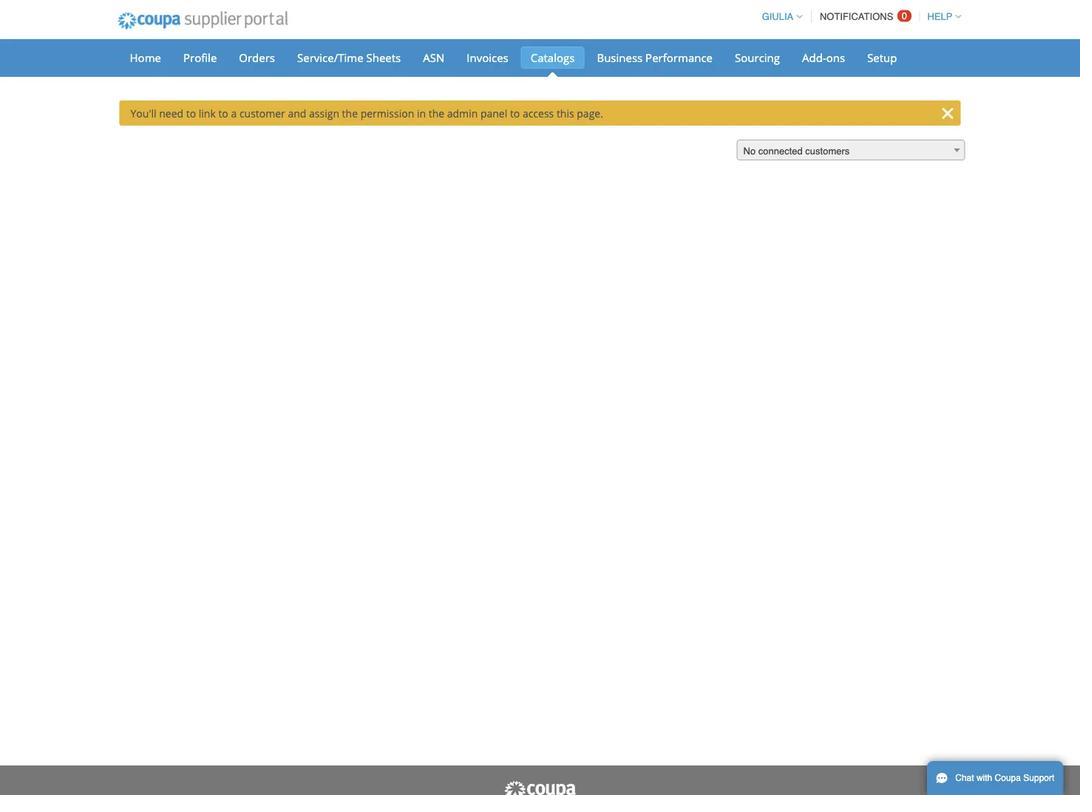 Task type: locate. For each thing, give the bounding box(es) containing it.
chat with coupa support button
[[927, 761, 1063, 795]]

No connected customers text field
[[737, 140, 964, 161]]

with
[[976, 773, 992, 784]]

sourcing link
[[725, 47, 790, 69]]

to left a
[[218, 106, 228, 120]]

the right assign
[[342, 106, 358, 120]]

service/time sheets
[[297, 50, 401, 65]]

home
[[130, 50, 161, 65]]

chat with coupa support
[[955, 773, 1054, 784]]

1 horizontal spatial coupa supplier portal image
[[503, 781, 577, 795]]

0 horizontal spatial to
[[186, 106, 196, 120]]

support
[[1023, 773, 1054, 784]]

setup
[[867, 50, 897, 65]]

profile
[[183, 50, 217, 65]]

catalogs
[[531, 50, 575, 65]]

connected
[[758, 145, 803, 156]]

the right the in
[[429, 106, 444, 120]]

help link
[[921, 11, 961, 22]]

setup link
[[858, 47, 907, 69]]

ons
[[826, 50, 845, 65]]

customers
[[805, 145, 850, 156]]

1 horizontal spatial to
[[218, 106, 228, 120]]

page.
[[577, 106, 603, 120]]

this
[[557, 106, 574, 120]]

0 vertical spatial coupa supplier portal image
[[108, 2, 298, 39]]

add-
[[802, 50, 826, 65]]

notifications
[[820, 11, 893, 22]]

to
[[186, 106, 196, 120], [218, 106, 228, 120], [510, 106, 520, 120]]

service/time
[[297, 50, 363, 65]]

invoices link
[[457, 47, 518, 69]]

notifications 0
[[820, 10, 907, 22]]

performance
[[645, 50, 713, 65]]

admin
[[447, 106, 478, 120]]

to right panel
[[510, 106, 520, 120]]

in
[[417, 106, 426, 120]]

home link
[[120, 47, 171, 69]]

business performance link
[[587, 47, 722, 69]]

navigation containing notifications 0
[[755, 2, 961, 31]]

assign
[[309, 106, 339, 120]]

link
[[199, 106, 216, 120]]

navigation
[[755, 2, 961, 31]]

to left link
[[186, 106, 196, 120]]

coupa supplier portal image
[[108, 2, 298, 39], [503, 781, 577, 795]]

0 horizontal spatial coupa supplier portal image
[[108, 2, 298, 39]]

3 to from the left
[[510, 106, 520, 120]]

permission
[[360, 106, 414, 120]]

coupa
[[995, 773, 1021, 784]]

customer
[[239, 106, 285, 120]]

2 horizontal spatial to
[[510, 106, 520, 120]]

sourcing
[[735, 50, 780, 65]]

1 horizontal spatial the
[[429, 106, 444, 120]]

the
[[342, 106, 358, 120], [429, 106, 444, 120]]

sheets
[[366, 50, 401, 65]]

access
[[523, 106, 554, 120]]

add-ons link
[[792, 47, 855, 69]]

0 horizontal spatial the
[[342, 106, 358, 120]]



Task type: vqa. For each thing, say whether or not it's contained in the screenshot.
tab list
no



Task type: describe. For each thing, give the bounding box(es) containing it.
service/time sheets link
[[288, 47, 410, 69]]

no
[[743, 145, 756, 156]]

giulia
[[762, 11, 793, 22]]

1 to from the left
[[186, 106, 196, 120]]

2 to from the left
[[218, 106, 228, 120]]

and
[[288, 106, 306, 120]]

1 the from the left
[[342, 106, 358, 120]]

asn link
[[413, 47, 454, 69]]

profile link
[[174, 47, 226, 69]]

0
[[902, 10, 907, 21]]

panel
[[480, 106, 507, 120]]

business
[[597, 50, 643, 65]]

giulia link
[[755, 11, 802, 22]]

you'll
[[130, 106, 156, 120]]

help
[[927, 11, 953, 22]]

no connected customers
[[743, 145, 850, 156]]

chat
[[955, 773, 974, 784]]

asn
[[423, 50, 444, 65]]

you'll need to link to a customer and assign the permission in the admin panel to access this page.
[[130, 106, 603, 120]]

No connected customers field
[[737, 140, 965, 161]]

invoices
[[467, 50, 508, 65]]

need
[[159, 106, 183, 120]]

2 the from the left
[[429, 106, 444, 120]]

add-ons
[[802, 50, 845, 65]]

catalogs link
[[521, 47, 584, 69]]

a
[[231, 106, 237, 120]]

business performance
[[597, 50, 713, 65]]

orders link
[[229, 47, 285, 69]]

1 vertical spatial coupa supplier portal image
[[503, 781, 577, 795]]

orders
[[239, 50, 275, 65]]



